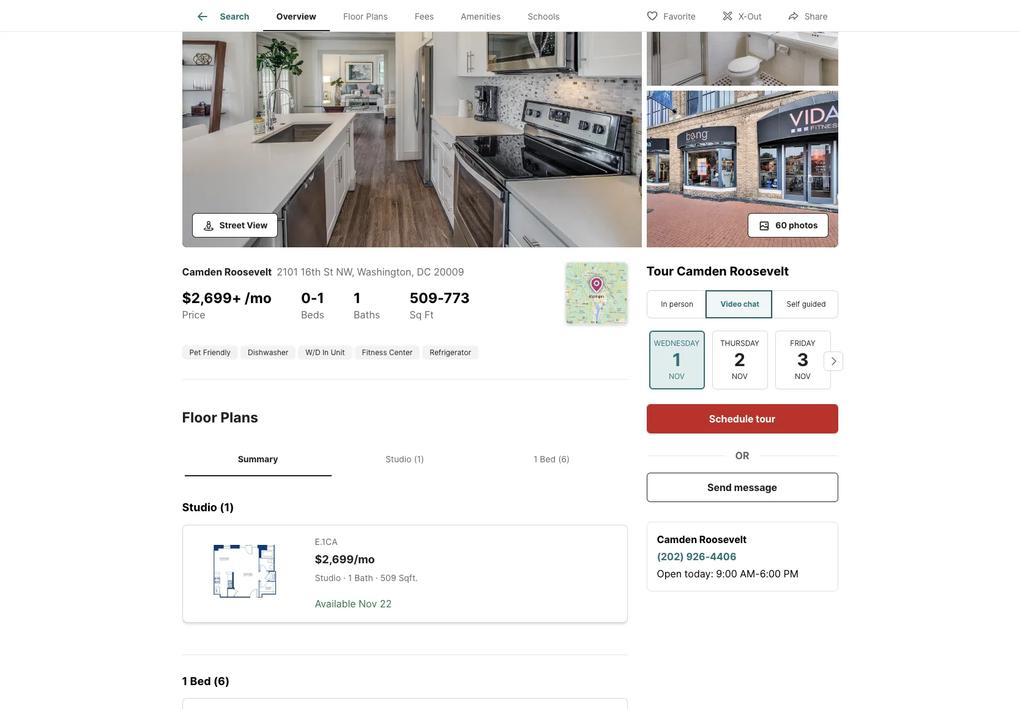 Task type: describe. For each thing, give the bounding box(es) containing it.
0 horizontal spatial bed
[[190, 675, 211, 688]]

beds
[[301, 308, 325, 321]]

tab list containing search
[[182, 0, 583, 31]]

e.1ca
[[315, 536, 338, 547]]

friday 3 nov
[[791, 339, 816, 381]]

tour
[[647, 264, 674, 279]]

1 vertical spatial floor
[[182, 409, 217, 426]]

x-out
[[739, 11, 762, 21]]

2 · from the left
[[376, 573, 378, 583]]

wednesday 1 nov
[[654, 339, 700, 381]]

pm
[[784, 568, 799, 580]]

0-1 beds
[[301, 289, 325, 321]]

floor plans inside tab
[[343, 11, 388, 22]]

thursday
[[721, 339, 760, 348]]

1 vertical spatial floor plans
[[182, 409, 258, 426]]

6:00
[[760, 568, 781, 580]]

camden up the person
[[677, 264, 727, 279]]

bath
[[355, 573, 373, 583]]

roosevelt for camden roosevelt 2101 16th st nw , washington , dc 20009
[[225, 266, 272, 278]]

thursday 2 nov
[[721, 339, 760, 381]]

street
[[220, 220, 245, 230]]

509
[[381, 573, 396, 583]]

1 inside wednesday 1 nov
[[673, 349, 682, 370]]

washington
[[357, 266, 412, 278]]

fees
[[415, 11, 434, 22]]

next image
[[824, 351, 844, 371]]

summary
[[238, 454, 278, 464]]

1 vertical spatial studio
[[182, 501, 217, 514]]

1 bed (6) tab
[[479, 444, 626, 474]]

amenities
[[461, 11, 501, 22]]

pet friendly
[[190, 348, 231, 357]]

schools tab
[[515, 2, 574, 31]]

x-out button
[[711, 3, 773, 28]]

video chat
[[721, 299, 760, 309]]

plans inside tab
[[366, 11, 388, 22]]

overview
[[276, 11, 317, 22]]

video
[[721, 299, 742, 309]]

20009
[[434, 266, 464, 278]]

camden roosevelt (202) 926-4406 open today: 9:00 am-6:00 pm
[[657, 533, 799, 580]]

tour
[[756, 413, 776, 425]]

map entry image
[[566, 263, 627, 324]]

1 , from the left
[[352, 266, 355, 278]]

studio · 1 bath · 509 sqft.
[[315, 573, 418, 583]]

st
[[324, 266, 334, 278]]

0 horizontal spatial plans
[[221, 409, 258, 426]]

studio (1) tab
[[332, 444, 479, 474]]

favorite
[[664, 11, 696, 21]]

center
[[389, 348, 413, 357]]

1 inside tab
[[534, 454, 538, 464]]

60 photos button
[[748, 213, 829, 238]]

self
[[787, 299, 801, 309]]

dc
[[417, 266, 431, 278]]

$2,699+ /mo price
[[182, 289, 272, 321]]

e.1ca $2,699/mo
[[315, 536, 375, 566]]

send
[[708, 481, 732, 494]]

509-
[[410, 289, 444, 307]]

773
[[444, 289, 470, 307]]

bed inside tab
[[540, 454, 556, 464]]

studio inside "tab"
[[386, 454, 412, 464]]

(202)
[[657, 551, 684, 563]]

60 photos
[[776, 220, 818, 230]]

am-
[[740, 568, 760, 580]]

send message
[[708, 481, 778, 494]]

fitness
[[362, 348, 387, 357]]

3
[[798, 349, 809, 370]]

$2,699+
[[182, 289, 242, 307]]

fitness center
[[362, 348, 413, 357]]

0-
[[301, 289, 318, 307]]

unit
[[331, 348, 345, 357]]

schedule tour button
[[647, 404, 839, 434]]

roosevelt for camden roosevelt (202) 926-4406 open today: 9:00 am-6:00 pm
[[700, 533, 747, 546]]

camden for camden roosevelt 2101 16th st nw , washington , dc 20009
[[182, 266, 222, 278]]

roosevelt up chat
[[730, 264, 790, 279]]

friday
[[791, 339, 816, 348]]

guided
[[803, 299, 827, 309]]

amenities tab
[[448, 2, 515, 31]]

(6) inside tab
[[559, 454, 570, 464]]

tour camden roosevelt
[[647, 264, 790, 279]]



Task type: vqa. For each thing, say whether or not it's contained in the screenshot.
oct to the left
no



Task type: locate. For each thing, give the bounding box(es) containing it.
roosevelt up "4406"
[[700, 533, 747, 546]]

in left unit
[[323, 348, 329, 357]]

in
[[662, 299, 668, 309], [323, 348, 329, 357]]

studio (1) inside "tab"
[[386, 454, 424, 464]]

list box
[[647, 290, 839, 318]]

4406
[[710, 551, 737, 563]]

2 tab list from the top
[[182, 441, 628, 477]]

or
[[736, 449, 750, 462]]

,
[[352, 266, 355, 278], [412, 266, 414, 278]]

nw
[[336, 266, 352, 278]]

0 vertical spatial 1 bed (6)
[[534, 454, 570, 464]]

1 horizontal spatial bed
[[540, 454, 556, 464]]

2 , from the left
[[412, 266, 414, 278]]

open
[[657, 568, 682, 580]]

1 horizontal spatial ·
[[376, 573, 378, 583]]

street view
[[220, 220, 268, 230]]

roosevelt
[[730, 264, 790, 279], [225, 266, 272, 278], [700, 533, 747, 546]]

wednesday
[[654, 339, 700, 348]]

2
[[735, 349, 746, 370]]

nov left 22
[[359, 598, 377, 610]]

view
[[247, 220, 268, 230]]

1 baths
[[354, 289, 380, 321]]

1 inside 0-1 beds
[[318, 289, 324, 307]]

tab list containing summary
[[182, 441, 628, 477]]

available nov 22
[[315, 598, 392, 610]]

message
[[735, 481, 778, 494]]

0 horizontal spatial in
[[323, 348, 329, 357]]

camden
[[677, 264, 727, 279], [182, 266, 222, 278], [657, 533, 698, 546]]

price
[[182, 308, 206, 321]]

1 horizontal spatial studio (1)
[[386, 454, 424, 464]]

x-
[[739, 11, 748, 21]]

overview tab
[[263, 2, 330, 31]]

floor plans left the fees
[[343, 11, 388, 22]]

509-773 sq ft
[[410, 289, 470, 321]]

0 horizontal spatial studio (1)
[[182, 501, 234, 514]]

nov inside thursday 2 nov
[[732, 372, 748, 381]]

schools
[[528, 11, 560, 22]]

plans left the fees
[[366, 11, 388, 22]]

nov down wednesday
[[669, 372, 685, 381]]

0 vertical spatial (6)
[[559, 454, 570, 464]]

1 horizontal spatial floor
[[343, 11, 364, 22]]

2 vertical spatial studio
[[315, 573, 341, 583]]

926-
[[687, 551, 710, 563]]

(202) 926-4406 link
[[657, 551, 737, 563]]

nov down 3
[[795, 372, 811, 381]]

floor plans
[[343, 11, 388, 22], [182, 409, 258, 426]]

tab list
[[182, 0, 583, 31], [182, 441, 628, 477]]

search
[[220, 11, 250, 22]]

1 inside 1 baths
[[354, 289, 361, 307]]

1 bed (6) inside tab
[[534, 454, 570, 464]]

camden up (202)
[[657, 533, 698, 546]]

share button
[[778, 3, 839, 28]]

/mo
[[245, 289, 272, 307]]

schedule tour
[[710, 413, 776, 425]]

favorite button
[[636, 3, 707, 28]]

1 horizontal spatial 1 bed (6)
[[534, 454, 570, 464]]

sq
[[410, 308, 422, 321]]

· left the 509 on the left bottom
[[376, 573, 378, 583]]

1 horizontal spatial (1)
[[414, 454, 424, 464]]

out
[[748, 11, 762, 21]]

today:
[[685, 568, 714, 580]]

1 horizontal spatial ,
[[412, 266, 414, 278]]

2101
[[277, 266, 298, 278]]

fees tab
[[402, 2, 448, 31]]

friendly
[[203, 348, 231, 357]]

street view button
[[192, 213, 278, 238]]

1 horizontal spatial plans
[[366, 11, 388, 22]]

0 vertical spatial bed
[[540, 454, 556, 464]]

in left the person
[[662, 299, 668, 309]]

nov inside wednesday 1 nov
[[669, 372, 685, 381]]

1
[[318, 289, 324, 307], [354, 289, 361, 307], [673, 349, 682, 370], [534, 454, 538, 464], [348, 573, 352, 583], [182, 675, 188, 688]]

refrigerator
[[430, 348, 471, 357]]

w/d in unit
[[306, 348, 345, 357]]

2 horizontal spatial studio
[[386, 454, 412, 464]]

plans
[[366, 11, 388, 22], [221, 409, 258, 426]]

0 horizontal spatial floor plans
[[182, 409, 258, 426]]

0 vertical spatial floor
[[343, 11, 364, 22]]

floor plans up the summary
[[182, 409, 258, 426]]

, right st
[[352, 266, 355, 278]]

60
[[776, 220, 787, 230]]

pet
[[190, 348, 201, 357]]

9:00
[[717, 568, 738, 580]]

nov
[[669, 372, 685, 381], [732, 372, 748, 381], [795, 372, 811, 381], [359, 598, 377, 610]]

bed
[[540, 454, 556, 464], [190, 675, 211, 688]]

0 vertical spatial studio (1)
[[386, 454, 424, 464]]

nov inside friday 3 nov
[[795, 372, 811, 381]]

plans up the summary
[[221, 409, 258, 426]]

1 vertical spatial tab list
[[182, 441, 628, 477]]

1 tab list from the top
[[182, 0, 583, 31]]

schedule
[[710, 413, 754, 425]]

image image
[[182, 0, 642, 247], [647, 0, 839, 86], [647, 91, 839, 247]]

(1) inside "tab"
[[414, 454, 424, 464]]

self guided
[[787, 299, 827, 309]]

$2,699/mo
[[315, 553, 375, 566]]

share
[[805, 11, 828, 21]]

summary tab
[[185, 444, 332, 474]]

nov for 1
[[669, 372, 685, 381]]

1 vertical spatial (6)
[[214, 675, 230, 688]]

1 vertical spatial (1)
[[220, 501, 234, 514]]

· down $2,699/mo
[[344, 573, 346, 583]]

e.1ca image
[[202, 545, 286, 602]]

floor inside tab
[[343, 11, 364, 22]]

ft
[[425, 308, 434, 321]]

list box containing in person
[[647, 290, 839, 318]]

1 horizontal spatial (6)
[[559, 454, 570, 464]]

w/d
[[306, 348, 321, 357]]

0 vertical spatial plans
[[366, 11, 388, 22]]

22
[[380, 598, 392, 610]]

in person
[[662, 299, 694, 309]]

studio (1)
[[386, 454, 424, 464], [182, 501, 234, 514]]

floor plans tab
[[330, 2, 402, 31]]

0 horizontal spatial 1 bed (6)
[[182, 675, 230, 688]]

baths
[[354, 308, 380, 321]]

roosevelt up '/mo'
[[225, 266, 272, 278]]

floor
[[343, 11, 364, 22], [182, 409, 217, 426]]

1 vertical spatial in
[[323, 348, 329, 357]]

camden inside camden roosevelt (202) 926-4406 open today: 9:00 am-6:00 pm
[[657, 533, 698, 546]]

0 vertical spatial in
[[662, 299, 668, 309]]

nov for 2
[[732, 372, 748, 381]]

, left "dc" on the left of page
[[412, 266, 414, 278]]

1 vertical spatial 1 bed (6)
[[182, 675, 230, 688]]

0 horizontal spatial ,
[[352, 266, 355, 278]]

person
[[670, 299, 694, 309]]

16th
[[301, 266, 321, 278]]

1 bed (6)
[[534, 454, 570, 464], [182, 675, 230, 688]]

1 vertical spatial studio (1)
[[182, 501, 234, 514]]

nov for 3
[[795, 372, 811, 381]]

search link
[[196, 9, 250, 24]]

studio
[[386, 454, 412, 464], [182, 501, 217, 514], [315, 573, 341, 583]]

camden up the $2,699+
[[182, 266, 222, 278]]

chat
[[744, 299, 760, 309]]

1 horizontal spatial in
[[662, 299, 668, 309]]

camden for camden roosevelt (202) 926-4406 open today: 9:00 am-6:00 pm
[[657, 533, 698, 546]]

0 horizontal spatial floor
[[182, 409, 217, 426]]

0 vertical spatial tab list
[[182, 0, 583, 31]]

0 horizontal spatial ·
[[344, 573, 346, 583]]

1 horizontal spatial studio
[[315, 573, 341, 583]]

dishwasher
[[248, 348, 289, 357]]

1 · from the left
[[344, 573, 346, 583]]

camden roosevelt 2101 16th st nw , washington , dc 20009
[[182, 266, 464, 278]]

0 vertical spatial (1)
[[414, 454, 424, 464]]

0 vertical spatial studio
[[386, 454, 412, 464]]

·
[[344, 573, 346, 583], [376, 573, 378, 583]]

available
[[315, 598, 356, 610]]

roosevelt inside camden roosevelt (202) 926-4406 open today: 9:00 am-6:00 pm
[[700, 533, 747, 546]]

(1)
[[414, 454, 424, 464], [220, 501, 234, 514]]

nov down 2
[[732, 372, 748, 381]]

0 horizontal spatial (1)
[[220, 501, 234, 514]]

send message button
[[647, 473, 839, 502]]

1 horizontal spatial floor plans
[[343, 11, 388, 22]]

0 horizontal spatial (6)
[[214, 675, 230, 688]]

(6)
[[559, 454, 570, 464], [214, 675, 230, 688]]

photos
[[789, 220, 818, 230]]

sqft.
[[399, 573, 418, 583]]

0 vertical spatial floor plans
[[343, 11, 388, 22]]

0 horizontal spatial studio
[[182, 501, 217, 514]]

1 vertical spatial plans
[[221, 409, 258, 426]]

1 vertical spatial bed
[[190, 675, 211, 688]]



